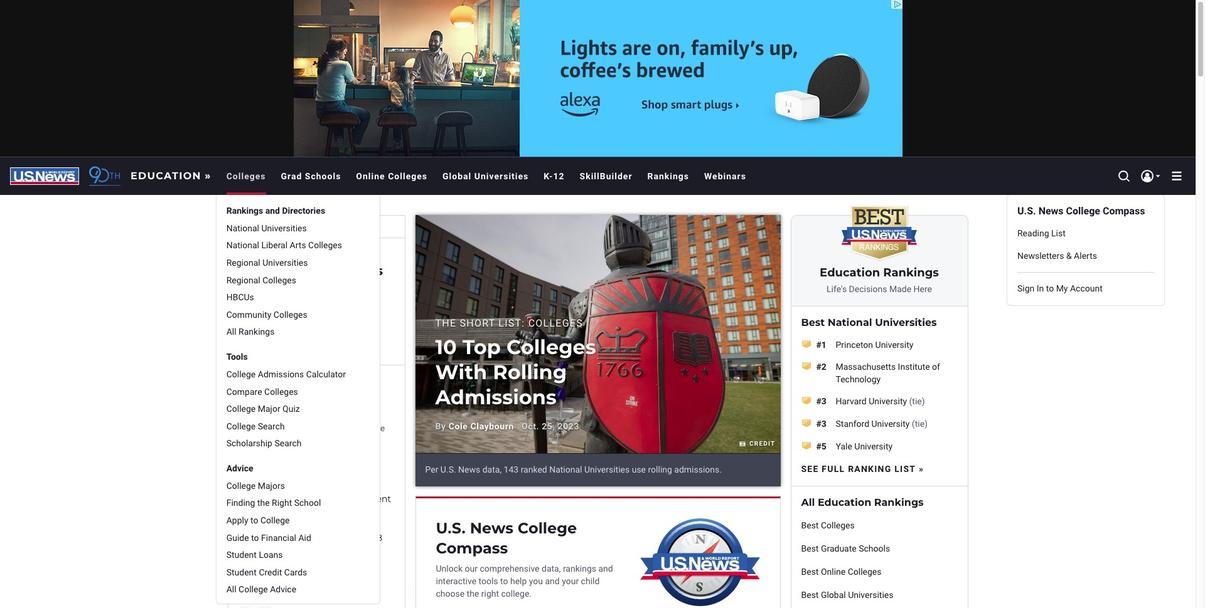 Task type: vqa. For each thing, say whether or not it's contained in the screenshot.
'OCT. 25, 2023'
yes



Task type: locate. For each thing, give the bounding box(es) containing it.
search down surfing
[[258, 422, 285, 432]]

university for stanford
[[871, 419, 910, 429]]

loans inside financial aid and student loans
[[277, 506, 303, 518]]

rankings up "made"
[[883, 266, 939, 280]]

cole right by
[[449, 422, 468, 432]]

university down harvard university (tie)
[[871, 419, 910, 429]]

1 vertical spatial regional
[[226, 275, 260, 285]]

all for all college advice
[[226, 585, 236, 595]]

global
[[442, 171, 472, 181], [821, 590, 846, 600]]

claybourn left oct.
[[470, 422, 514, 432]]

the up the apply to college
[[257, 499, 270, 509]]

0 horizontal spatial aid
[[298, 533, 311, 543]]

1 horizontal spatial compass
[[1103, 205, 1145, 217]]

tools
[[479, 577, 498, 587]]

a
[[337, 572, 342, 583]]

regional inside 'regional colleges' link
[[226, 275, 260, 285]]

1 vertical spatial aid
[[298, 533, 311, 543]]

nears.
[[277, 321, 301, 331]]

finding
[[226, 499, 255, 509]]

as
[[318, 309, 327, 319]]

0 horizontal spatial global
[[442, 171, 472, 181]]

universities down "made"
[[875, 317, 937, 329]]

0 horizontal spatial admissions
[[258, 370, 304, 380]]

1 horizontal spatial the
[[329, 309, 342, 319]]

to inside from surfing to skiing, recreational opportunities abound in these college towns.
[[290, 411, 298, 421]]

accept
[[295, 296, 321, 306]]

(tie) down harvard university (tie)
[[912, 419, 928, 429]]

credit inside student credit cards "link"
[[259, 568, 282, 578]]

3 # from the top
[[816, 397, 821, 407]]

cole for outdoorsy college towns
[[238, 460, 253, 469]]

best inside "link"
[[801, 590, 819, 600]]

1 # 3 from the top
[[816, 397, 827, 407]]

0 vertical spatial how
[[238, 284, 256, 294]]

u.s. inside u.s. news college compass
[[436, 519, 466, 538]]

0 vertical spatial data,
[[482, 465, 502, 475]]

# 2
[[816, 362, 827, 372]]

0 horizontal spatial u.s. news college compass
[[436, 519, 577, 558]]

0 vertical spatial u.s.
[[1017, 205, 1036, 217]]

# up see
[[816, 442, 821, 452]]

all up best colleges
[[801, 497, 815, 509]]

1 vertical spatial u.s. news college compass
[[436, 519, 577, 558]]

university
[[875, 340, 913, 350], [869, 397, 907, 407], [871, 419, 910, 429], [854, 442, 893, 452]]

2 vertical spatial all
[[226, 585, 236, 595]]

1 3 from the top
[[821, 397, 827, 407]]

2 vertical spatial claybourn
[[255, 460, 290, 469]]

schools right grad
[[305, 171, 341, 181]]

# left harvard
[[816, 397, 821, 407]]

2
[[821, 362, 827, 372]]

2 vertical spatial cole
[[238, 460, 253, 469]]

0 vertical spatial cole
[[238, 345, 253, 354]]

cole down scholarship
[[238, 460, 253, 469]]

claybourn up "majors"
[[255, 460, 290, 469]]

# 3 for stanford university
[[816, 419, 827, 429]]

0 horizontal spatial you
[[291, 284, 305, 294]]

student down student loans
[[226, 568, 257, 578]]

rankings
[[563, 564, 596, 575]]

education news
[[274, 222, 359, 232]]

1 horizontal spatial data,
[[542, 564, 561, 575]]

the right as
[[329, 309, 342, 319]]

0 vertical spatial loans
[[277, 506, 303, 518]]

apply to college
[[226, 516, 290, 526]]

all education rankings
[[801, 497, 924, 509]]

# up # 5
[[816, 419, 821, 429]]

regional up hbcus
[[226, 275, 260, 285]]

compass down search icon
[[1103, 205, 1145, 217]]

0 horizontal spatial online
[[356, 171, 385, 181]]

0 vertical spatial # 3
[[816, 397, 827, 407]]

0 vertical spatial claybourn
[[255, 345, 290, 354]]

2023
[[558, 422, 579, 432]]

education right 90th anniversary logo
[[131, 170, 201, 182]]

universities down the best online colleges link
[[848, 590, 893, 600]]

u.s. news college compass up reading list "link"
[[1017, 205, 1145, 217]]

compare colleges
[[226, 387, 298, 397]]

the
[[329, 309, 342, 319], [257, 499, 270, 509], [467, 589, 479, 599]]

# down # 1 at the bottom
[[816, 362, 821, 372]]

scholarship search link
[[221, 436, 375, 453]]

compass inside menu
[[1103, 205, 1145, 217]]

in
[[324, 424, 331, 434]]

u.s. news college compass menu
[[1007, 195, 1164, 306]]

# up # 2
[[816, 340, 821, 350]]

cole claybourn down scholarship search at the left bottom of the page
[[238, 460, 290, 469]]

how late can you apply to college? many schools accept applications throughout summer as the fall semester nears.
[[238, 284, 373, 331]]

sign in to my account link
[[1012, 278, 1159, 300]]

1 cole claybourn from the top
[[238, 345, 290, 354]]

1 horizontal spatial admissions
[[435, 386, 557, 410]]

best for best global universities
[[801, 590, 819, 600]]

financial aid and student loans link
[[238, 490, 394, 523]]

0 vertical spatial regional
[[226, 258, 260, 268]]

2 horizontal spatial the
[[467, 589, 479, 599]]

school
[[294, 499, 321, 509]]

1 vertical spatial admissions
[[435, 386, 557, 410]]

1 horizontal spatial u.s. news college compass
[[1017, 205, 1145, 217]]

how inside "how late can you apply to college? many schools accept applications throughout summer as the fall semester nears."
[[238, 284, 256, 294]]

all inside all rankings link
[[226, 327, 236, 337]]

1 horizontal spatial you
[[529, 577, 543, 587]]

data, left rankings
[[542, 564, 561, 575]]

online down graduate
[[821, 567, 846, 577]]

2 vertical spatial the
[[467, 589, 479, 599]]

u.s. up reading
[[1017, 205, 1036, 217]]

1 vertical spatial cole claybourn
[[238, 460, 290, 469]]

1 horizontal spatial list
[[1051, 228, 1066, 238]]

online right grad schools
[[356, 171, 385, 181]]

you inside "how late can you apply to college? many schools accept applications throughout summer as the fall semester nears."
[[291, 284, 305, 294]]

2 cole claybourn from the top
[[238, 460, 290, 469]]

1 vertical spatial claybourn
[[470, 422, 514, 432]]

to inside 'how to write a strong mba resume'
[[300, 572, 309, 583]]

and inside financial aid and student loans
[[336, 494, 353, 505]]

boo!
[[277, 533, 297, 544]]

1 vertical spatial the
[[257, 499, 270, 509]]

news
[[1038, 205, 1064, 217], [332, 222, 359, 232], [458, 465, 480, 475], [470, 519, 513, 538]]

# 5
[[816, 442, 827, 452]]

0 horizontal spatial compass
[[436, 539, 508, 558]]

claybourn down all rankings
[[255, 345, 290, 354]]

advertisement region
[[293, 0, 902, 157]]

student inside "link"
[[226, 568, 257, 578]]

news up reading list
[[1038, 205, 1064, 217]]

4 # from the top
[[816, 419, 821, 429]]

global inside global universities link
[[442, 171, 472, 181]]

0 horizontal spatial how
[[238, 284, 256, 294]]

to inside sign in to my account link
[[1046, 284, 1054, 294]]

outdoorsy
[[238, 376, 307, 391]]

hbcus link
[[221, 289, 375, 307]]

1 regional from the top
[[226, 258, 260, 268]]

1 horizontal spatial global
[[821, 590, 846, 600]]

use
[[632, 465, 646, 475]]

1 vertical spatial credit
[[259, 568, 282, 578]]

3 left harvard
[[821, 397, 827, 407]]

0 vertical spatial search
[[258, 422, 285, 432]]

0 vertical spatial you
[[291, 284, 305, 294]]

national
[[226, 223, 259, 233], [226, 241, 259, 251], [828, 317, 872, 329], [549, 465, 582, 475]]

university for princeton
[[875, 340, 913, 350]]

late
[[238, 248, 267, 263]]

cole claybourn down all rankings
[[238, 345, 290, 354]]

best graduate schools
[[801, 544, 890, 554]]

1 vertical spatial # 3
[[816, 419, 827, 429]]

credit up all college advice
[[259, 568, 282, 578]]

compare
[[226, 387, 262, 397]]

how inside 'how to write a strong mba resume'
[[277, 572, 297, 583]]

# 3 left harvard
[[816, 397, 827, 407]]

3 for stanford university
[[821, 419, 827, 429]]

how up mba
[[277, 572, 297, 583]]

student loans
[[226, 551, 283, 561]]

3
[[821, 397, 827, 407], [821, 419, 827, 429]]

0 vertical spatial online
[[356, 171, 385, 181]]

student down guide
[[226, 551, 257, 561]]

rankings and directories link
[[226, 206, 325, 216]]

university for yale
[[854, 442, 893, 452]]

0 vertical spatial financial
[[277, 494, 317, 505]]

right
[[481, 589, 499, 599]]

0 vertical spatial all
[[226, 327, 236, 337]]

newsletters & alerts
[[1017, 251, 1097, 261]]

data, left 143
[[482, 465, 502, 475]]

credit
[[747, 441, 775, 447], [259, 568, 282, 578]]

unlock our comprehensive data, rankings and interactive tools to help you and your child choose the right college.
[[436, 564, 613, 599]]

you up accept
[[291, 284, 305, 294]]

search image
[[1117, 169, 1132, 184]]

college search link
[[221, 418, 375, 436]]

our
[[465, 564, 478, 575]]

u.s. up unlock
[[436, 519, 466, 538]]

education inside education rankings life's decisions made here
[[820, 266, 880, 280]]

cole down all rankings
[[238, 345, 253, 354]]

0 horizontal spatial list
[[895, 465, 916, 475]]

search down college search link
[[275, 439, 302, 449]]

cole claybourn
[[238, 345, 290, 354], [238, 460, 290, 469]]

0 horizontal spatial credit
[[259, 568, 282, 578]]

national right ranked
[[549, 465, 582, 475]]

community colleges link
[[221, 307, 375, 324]]

0 horizontal spatial data,
[[482, 465, 502, 475]]

all for all education rankings
[[801, 497, 815, 509]]

(tie)
[[909, 397, 925, 407], [912, 419, 928, 429]]

college
[[1066, 205, 1100, 217], [270, 248, 320, 263], [226, 370, 256, 380], [311, 376, 360, 391], [226, 404, 256, 414], [226, 422, 256, 432], [226, 481, 256, 491], [260, 516, 290, 526], [518, 519, 577, 538], [239, 585, 268, 595]]

2 vertical spatial student
[[226, 568, 257, 578]]

u.s. inside menu
[[1017, 205, 1036, 217]]

news up comprehensive
[[470, 519, 513, 538]]

2 3 from the top
[[821, 419, 827, 429]]

2 vertical spatial u.s.
[[436, 519, 466, 538]]

1 vertical spatial student
[[226, 551, 257, 561]]

u.s. news college compass up comprehensive
[[436, 519, 577, 558]]

u.s. right per on the left bottom
[[441, 465, 456, 475]]

schools down best colleges link
[[859, 544, 890, 554]]

2 regional from the top
[[226, 275, 260, 285]]

0 vertical spatial global
[[442, 171, 472, 181]]

new brunswick, new jersey, united states - 2023/04/12: a statue of the rutgers mascot with an "on strike" sticker at the university's main campus in new brunswick. the three faculty unions representing approximately 9,000 workers at rutgers university, the state university of new jersey, went on strike after failing to reach a contract in negotiations with rutgers president jonathan holloway's administration. the walkout is the first in the public university's 257-year history and follows nearly a year of bargaining for increased wages and better contracts. (photo by michael nigro/pacific press/lightrocket via getty images) image
[[415, 215, 780, 454]]

all down 'community'
[[226, 327, 236, 337]]

# 3 up # 5
[[816, 419, 827, 429]]

how up many
[[238, 284, 256, 294]]

best down best graduate schools
[[801, 567, 819, 577]]

student loans link
[[221, 547, 375, 565]]

education down directories
[[274, 222, 329, 232]]

0 vertical spatial cole claybourn
[[238, 345, 290, 354]]

1 horizontal spatial schools
[[859, 544, 890, 554]]

university up massachusetts institute of technology
[[875, 340, 913, 350]]

news inside menu
[[1038, 205, 1064, 217]]

grad schools link
[[273, 158, 349, 195]]

data, inside unlock our comprehensive data, rankings and interactive tools to help you and your child choose the right college.
[[542, 564, 561, 575]]

0 vertical spatial student
[[356, 494, 391, 505]]

1 best from the top
[[801, 317, 825, 329]]

and left your
[[545, 577, 560, 587]]

u.s.
[[1017, 205, 1036, 217], [441, 465, 456, 475], [436, 519, 466, 538]]

in
[[1037, 284, 1044, 294]]

can
[[275, 284, 289, 294]]

best down "best online colleges"
[[801, 590, 819, 600]]

college?
[[340, 284, 373, 294]]

college admissions calculator
[[226, 370, 346, 380]]

1 vertical spatial advice
[[270, 585, 296, 595]]

0 vertical spatial advice
[[226, 464, 253, 474]]

summer
[[283, 309, 316, 319]]

best up # 1 at the bottom
[[801, 317, 825, 329]]

best for best online colleges
[[801, 567, 819, 577]]

you inside unlock our comprehensive data, rankings and interactive tools to help you and your child choose the right college.
[[529, 577, 543, 587]]

# 3
[[816, 397, 827, 407], [816, 419, 827, 429]]

to inside unlock our comprehensive data, rankings and interactive tools to help you and your child choose the right college.
[[500, 577, 508, 587]]

0 vertical spatial the
[[329, 309, 342, 319]]

0 horizontal spatial the
[[257, 499, 270, 509]]

loans
[[277, 506, 303, 518], [259, 551, 283, 561]]

finding the right school link
[[221, 495, 375, 513]]

0 vertical spatial aid
[[319, 494, 334, 505]]

1 vertical spatial global
[[821, 590, 846, 600]]

education for education news
[[274, 222, 329, 232]]

you right help
[[529, 577, 543, 587]]

advice up college majors
[[226, 464, 253, 474]]

all inside all college advice link
[[226, 585, 236, 595]]

1 horizontal spatial how
[[277, 572, 297, 583]]

admissions.
[[674, 465, 722, 475]]

4 best from the top
[[801, 567, 819, 577]]

(tie) down institute
[[909, 397, 925, 407]]

1 vertical spatial financial
[[261, 533, 296, 543]]

all left back to school or graduate certificate program concept : black graduation cap on a pencil in a bottle. back to school is the period in which students prepares school supply for upcoming school year. image
[[226, 585, 236, 595]]

calculator
[[306, 370, 346, 380]]

opportunities
[[238, 424, 290, 434]]

1 vertical spatial how
[[277, 572, 297, 583]]

12
[[553, 171, 565, 181]]

national down national universities
[[226, 241, 259, 251]]

0 vertical spatial 3
[[821, 397, 827, 407]]

see
[[801, 465, 819, 475]]

1 # from the top
[[816, 340, 821, 350]]

3 best from the top
[[801, 544, 819, 554]]

advice down cards
[[270, 585, 296, 595]]

regional for regional colleges
[[226, 275, 260, 285]]

# for massachusetts institute of technology
[[816, 362, 821, 372]]

data, for 143
[[482, 465, 502, 475]]

the left right
[[467, 589, 479, 599]]

3 up 5 on the bottom of the page
[[821, 419, 827, 429]]

colleges link
[[219, 158, 273, 195]]

community
[[226, 310, 271, 320]]

regional up regional colleges
[[226, 258, 260, 268]]

university up the stanford university (tie)
[[869, 397, 907, 407]]

2 # 3 from the top
[[816, 419, 827, 429]]

the inside "how late can you apply to college? many schools accept applications throughout summer as the fall semester nears."
[[329, 309, 342, 319]]

all rankings link
[[221, 324, 375, 341]]

data,
[[482, 465, 502, 475], [542, 564, 561, 575]]

ranked
[[521, 465, 547, 475]]

all
[[226, 327, 236, 337], [801, 497, 815, 509], [226, 585, 236, 595]]

1 vertical spatial all
[[801, 497, 815, 509]]

1 vertical spatial search
[[275, 439, 302, 449]]

5 # from the top
[[816, 442, 821, 452]]

university for harvard
[[869, 397, 907, 407]]

best up best graduate schools
[[801, 521, 819, 531]]

0 vertical spatial (tie)
[[909, 397, 925, 407]]

1 vertical spatial 3
[[821, 419, 827, 429]]

list left »
[[895, 465, 916, 475]]

life's
[[827, 284, 847, 294]]

1 horizontal spatial aid
[[319, 494, 334, 505]]

student up 8
[[356, 494, 391, 505]]

late college application deadlines
[[238, 248, 383, 278]]

news inside u.s. news college compass
[[470, 519, 513, 538]]

college
[[357, 424, 385, 434]]

education up life's
[[820, 266, 880, 280]]

compass up our at the left bottom of the page
[[436, 539, 508, 558]]

scholarship search
[[226, 439, 302, 449]]

university up ranking
[[854, 442, 893, 452]]

credit left # 5
[[747, 441, 775, 447]]

and right school
[[336, 494, 353, 505]]

scholarship
[[226, 439, 272, 449]]

1 vertical spatial you
[[529, 577, 543, 587]]

5 best from the top
[[801, 590, 819, 600]]

advice link
[[226, 464, 253, 474]]

and up national universities
[[265, 206, 280, 216]]

1 vertical spatial compass
[[436, 539, 508, 558]]

0 vertical spatial compass
[[1103, 205, 1145, 217]]

application
[[238, 263, 314, 278]]

1 vertical spatial (tie)
[[912, 419, 928, 429]]

abound
[[292, 424, 322, 434]]

0 vertical spatial credit
[[747, 441, 775, 447]]

applications
[[323, 296, 371, 306]]

list up newsletters & alerts
[[1051, 228, 1066, 238]]

1 horizontal spatial advice
[[270, 585, 296, 595]]

2 best from the top
[[801, 521, 819, 531]]

best left graduate
[[801, 544, 819, 554]]

best global universities
[[801, 590, 893, 600]]

0 vertical spatial list
[[1051, 228, 1066, 238]]

claybourn for outdoorsy college towns
[[255, 460, 290, 469]]

5
[[821, 442, 827, 452]]

national universities link
[[221, 220, 375, 238]]

universities up national liberal arts colleges
[[261, 223, 307, 233]]

1 vertical spatial data,
[[542, 564, 561, 575]]

0 vertical spatial u.s. news college compass
[[1017, 205, 1145, 217]]

10
[[435, 335, 457, 360]]

guide
[[226, 533, 249, 543]]

financial aid and student loans
[[277, 494, 391, 518]]

2 # from the top
[[816, 362, 821, 372]]

compare colleges link
[[221, 384, 375, 401]]

how for how late can you apply to college? many schools accept applications throughout summer as the fall semester nears.
[[238, 284, 256, 294]]

0 vertical spatial schools
[[305, 171, 341, 181]]

1 vertical spatial online
[[821, 567, 846, 577]]



Task type: describe. For each thing, give the bounding box(es) containing it.
national up late
[[226, 223, 259, 233]]

rankings left webinars
[[647, 171, 689, 181]]

rankings up best colleges link
[[874, 497, 924, 509]]

strong
[[345, 572, 374, 583]]

late
[[258, 284, 273, 294]]

list inside "link"
[[1051, 228, 1066, 238]]

student inside financial aid and student loans
[[356, 494, 391, 505]]

college search
[[226, 422, 285, 432]]

universities left use
[[584, 465, 630, 475]]

major
[[258, 404, 280, 414]]

list:
[[499, 318, 525, 330]]

claybourn for late college application deadlines
[[255, 345, 290, 354]]

princeton
[[836, 340, 873, 350]]

best colleges
[[801, 521, 855, 531]]

education up best colleges
[[818, 497, 871, 509]]

1 vertical spatial u.s.
[[441, 465, 456, 475]]

to inside apply to college link
[[250, 516, 258, 526]]

143
[[504, 465, 519, 475]]

news up deadlines
[[332, 222, 359, 232]]

guide to financial aid link
[[221, 530, 375, 547]]

cole claybourn for application
[[238, 345, 290, 354]]

newsletters & alerts link
[[1012, 245, 1159, 267]]

yale university
[[836, 442, 893, 452]]

these
[[333, 424, 355, 434]]

rankings inside education rankings life's decisions made here
[[883, 266, 939, 280]]

rankings down throughout
[[239, 327, 274, 337]]

1 horizontal spatial credit
[[747, 441, 775, 447]]

how to write a strong mba resume
[[277, 572, 374, 596]]

student credit cards link
[[221, 565, 375, 582]]

k-12
[[544, 171, 565, 181]]

back to school or graduate certificate program concept : black graduation cap on a pencil in a bottle. back to school is the period in which students prepares school supply for upcoming school year. image
[[238, 567, 272, 601]]

open extra navigation menu image
[[1169, 169, 1184, 184]]

per u.s. news data, 143 ranked national universities use rolling admissions.
[[425, 465, 722, 475]]

rankings up national universities
[[226, 206, 263, 216]]

resume
[[301, 584, 337, 596]]

news right per on the left bottom
[[458, 465, 480, 475]]

and up child
[[598, 564, 613, 575]]

to inside guide to financial aid link
[[251, 533, 259, 543]]

college inside outdoorsy college towns
[[311, 376, 360, 391]]

regional for regional universities
[[226, 258, 260, 268]]

college admissions calculator link
[[221, 366, 375, 384]]

global universities link
[[435, 158, 536, 195]]

student for student loans
[[226, 551, 257, 561]]

all for all rankings
[[226, 327, 236, 337]]

arts
[[290, 241, 306, 251]]

ranking
[[848, 465, 892, 475]]

college inside late college application deadlines
[[270, 248, 320, 263]]

1 vertical spatial loans
[[259, 551, 283, 561]]

national liberal arts colleges
[[226, 241, 342, 251]]

(tie) for harvard university (tie)
[[909, 397, 925, 407]]

your
[[562, 577, 579, 587]]

outdoorsy college towns link
[[238, 376, 360, 406]]

rankings and directories
[[226, 206, 325, 216]]

»
[[919, 465, 924, 475]]

universities left k-
[[474, 171, 529, 181]]

&
[[1066, 251, 1072, 261]]

# for stanford university
[[816, 419, 821, 429]]

education rankings life's decisions made here
[[820, 266, 939, 294]]

schools
[[262, 296, 292, 306]]

admissions inside the short list: colleges 10 top colleges with rolling admissions
[[435, 386, 557, 410]]

college majors
[[226, 481, 285, 491]]

best for best national universities
[[801, 317, 825, 329]]

u.s. news and world report logo image
[[10, 168, 79, 185]]

newsletters
[[1017, 251, 1064, 261]]

harvard
[[836, 397, 867, 407]]

best for best colleges
[[801, 521, 819, 531]]

cards
[[284, 568, 307, 578]]

account
[[1070, 284, 1103, 294]]

check
[[299, 533, 327, 544]]

rankings link
[[640, 158, 697, 195]]

rolling
[[648, 465, 672, 475]]

regional universities link
[[221, 255, 375, 272]]

best national universities
[[801, 317, 937, 329]]

towns
[[238, 391, 280, 406]]

universities down national liberal arts colleges
[[262, 258, 308, 268]]

write
[[311, 572, 335, 583]]

from surfing to skiing, recreational opportunities abound in these college towns.
[[238, 411, 385, 446]]

reading
[[1017, 228, 1049, 238]]

to inside "how late can you apply to college? many schools accept applications throughout summer as the fall semester nears."
[[330, 284, 338, 294]]

colleges inside boo! check out these 8 haunted colleges
[[318, 545, 356, 557]]

(tie) for stanford university (tie)
[[912, 419, 928, 429]]

national liberal arts colleges link
[[221, 238, 375, 255]]

best global universities link
[[801, 589, 957, 602]]

education link
[[126, 165, 216, 187]]

data, for rankings
[[542, 564, 561, 575]]

alerts
[[1074, 251, 1097, 261]]

unlock
[[436, 564, 463, 575]]

out
[[329, 533, 346, 544]]

best colleges link
[[801, 519, 957, 533]]

u.s. news college compass inside menu
[[1017, 205, 1145, 217]]

with
[[435, 361, 487, 385]]

# 3 for harvard university
[[816, 397, 827, 407]]

decisions
[[849, 284, 887, 294]]

1 horizontal spatial online
[[821, 567, 846, 577]]

global inside best global universities "link"
[[821, 590, 846, 600]]

princeton university
[[836, 340, 913, 350]]

1 vertical spatial schools
[[859, 544, 890, 554]]

3 for harvard university
[[821, 397, 827, 407]]

aid inside financial aid and student loans
[[319, 494, 334, 505]]

oct.
[[522, 422, 539, 432]]

college inside menu
[[1066, 205, 1100, 217]]

education for education rankings life's decisions made here
[[820, 266, 880, 280]]

boo! check out these 8 haunted colleges link
[[238, 528, 394, 562]]

national universities
[[226, 223, 307, 233]]

the inside finding the right school link
[[257, 499, 270, 509]]

search for college search
[[258, 422, 285, 432]]

cole claybourn for towns
[[238, 460, 290, 469]]

# for princeton university
[[816, 340, 821, 350]]

towns.
[[238, 436, 264, 446]]

how for how to write a strong mba resume
[[277, 572, 297, 583]]

90th anniversary logo image
[[89, 166, 121, 187]]

best for best graduate schools
[[801, 544, 819, 554]]

# for harvard university
[[816, 397, 821, 407]]

universities inside "link"
[[848, 590, 893, 600]]

harvard university (tie)
[[836, 397, 925, 407]]

of
[[932, 362, 940, 372]]

student for student credit cards
[[226, 568, 257, 578]]

all college advice link
[[221, 582, 375, 599]]

0 vertical spatial admissions
[[258, 370, 304, 380]]

1 vertical spatial cole
[[449, 422, 468, 432]]

1 vertical spatial list
[[895, 465, 916, 475]]

skillbuilder link
[[572, 158, 640, 195]]

college.
[[501, 589, 532, 599]]

the inside unlock our comprehensive data, rankings and interactive tools to help you and your child choose the right college.
[[467, 589, 479, 599]]

0 horizontal spatial advice
[[226, 464, 253, 474]]

how to write a strong mba resume link
[[238, 567, 394, 601]]

cole for late college application deadlines
[[238, 345, 253, 354]]

short
[[460, 318, 495, 330]]

by
[[435, 422, 446, 432]]

by cole claybourn
[[435, 422, 514, 432]]

oct. 25, 2023
[[522, 422, 579, 432]]

national up "princeton"
[[828, 317, 872, 329]]

student credit cards
[[226, 568, 307, 578]]

0 horizontal spatial schools
[[305, 171, 341, 181]]

choose
[[436, 589, 465, 599]]

search for scholarship search
[[275, 439, 302, 449]]

top
[[462, 335, 501, 360]]

majors
[[258, 481, 285, 491]]

see full ranking list »
[[801, 465, 924, 475]]

best online colleges
[[801, 567, 881, 577]]

education for education
[[131, 170, 201, 182]]

# for yale university
[[816, 442, 821, 452]]

full
[[822, 465, 845, 475]]

financial inside financial aid and student loans
[[277, 494, 317, 505]]



